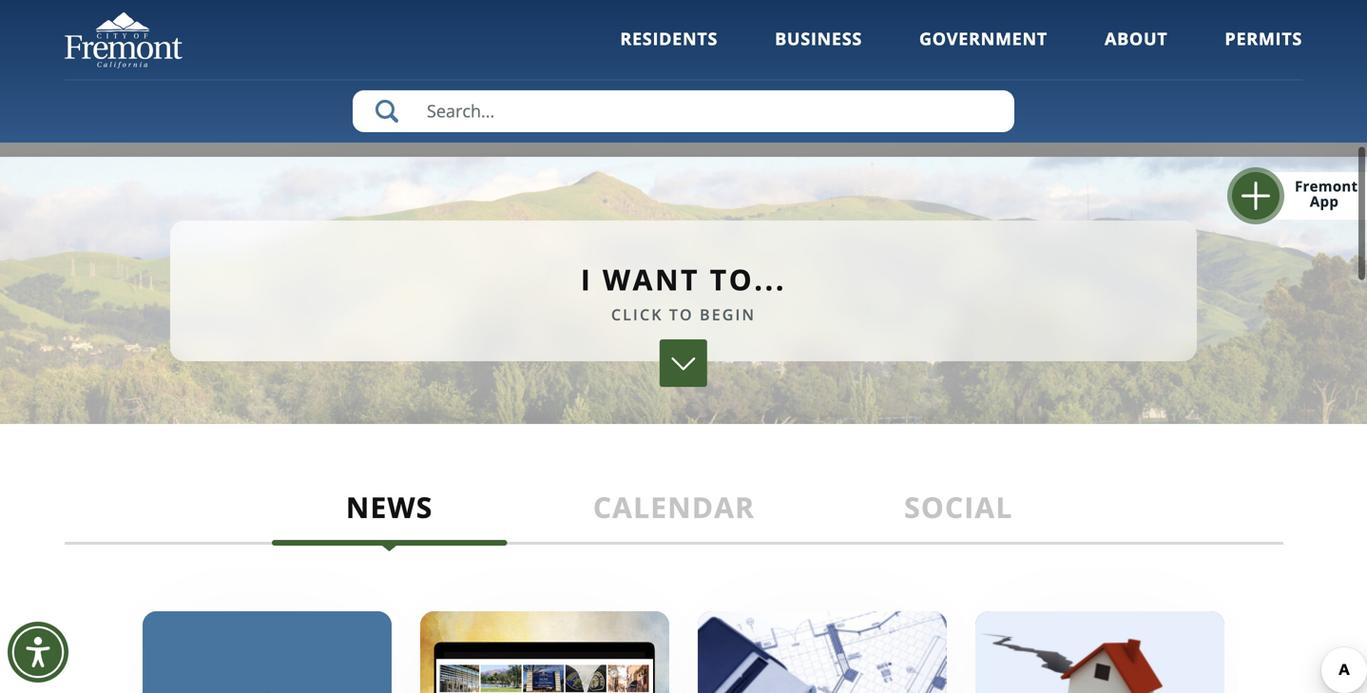 Task type: locate. For each thing, give the bounding box(es) containing it.
parks
[[910, 33, 964, 59]]

click to begin link
[[611, 303, 756, 326]]

calendar
[[593, 488, 755, 527]]

&
[[969, 33, 984, 59]]

tab list
[[65, 424, 1283, 545]]

permits
[[1225, 27, 1302, 50], [559, 60, 635, 86]]

tab panel 1 tab panel
[[65, 545, 1302, 693]]

social
[[904, 488, 1013, 527]]

residents
[[620, 27, 718, 50]]

1 vertical spatial permits
[[559, 60, 635, 86]]

0 horizontal spatial permits
[[559, 60, 635, 86]]

parks & recreation
[[894, 33, 999, 86]]

begin
[[700, 304, 756, 325]]

government
[[919, 27, 1048, 50]]

council meetings
[[203, 48, 292, 100]]

recreation
[[894, 60, 999, 86]]

permits link
[[1225, 27, 1302, 76]]

news
[[346, 488, 433, 527]]

i
[[581, 260, 593, 299]]

1 horizontal spatial permits
[[1225, 27, 1302, 50]]

app
[[1310, 192, 1339, 211]]

tab list containing news
[[65, 424, 1283, 545]]

parks & recreation link
[[869, 0, 1025, 87]]

fremont app link
[[1252, 172, 1367, 220]]

click
[[611, 304, 663, 325]]

housing link
[[1044, 0, 1200, 87]]

council
[[211, 48, 283, 74]]

building permits
[[557, 33, 637, 86]]

to
[[669, 304, 694, 325]]

residents link
[[620, 27, 718, 76]]



Task type: describe. For each thing, give the bounding box(es) containing it.
business
[[775, 27, 862, 50]]

housing
[[1082, 43, 1161, 69]]

departments
[[708, 33, 836, 59]]

building
[[557, 33, 637, 59]]

Search text field
[[353, 90, 1014, 132]]

meetings
[[203, 74, 292, 100]]

to...
[[710, 260, 786, 299]]

departments link
[[694, 0, 850, 78]]

social link
[[816, 488, 1101, 542]]

about
[[1105, 27, 1168, 50]]

council meetings link
[[169, 0, 325, 101]]

business link
[[775, 27, 862, 76]]

fremont app
[[1295, 176, 1358, 211]]

news link
[[247, 488, 532, 542]]

about link
[[1105, 27, 1168, 76]]

permits inside building permits
[[559, 60, 635, 86]]

fremont
[[1295, 176, 1358, 196]]

jobs link
[[344, 0, 500, 87]]

building permits link
[[519, 0, 675, 87]]

calendar link
[[532, 488, 816, 542]]

want
[[603, 260, 700, 299]]

0 vertical spatial permits
[[1225, 27, 1302, 50]]

jobs
[[402, 43, 442, 69]]

government link
[[919, 27, 1048, 76]]

i want to... click to begin
[[581, 260, 786, 325]]



Task type: vqa. For each thing, say whether or not it's contained in the screenshot.
Click to Begin link
yes



